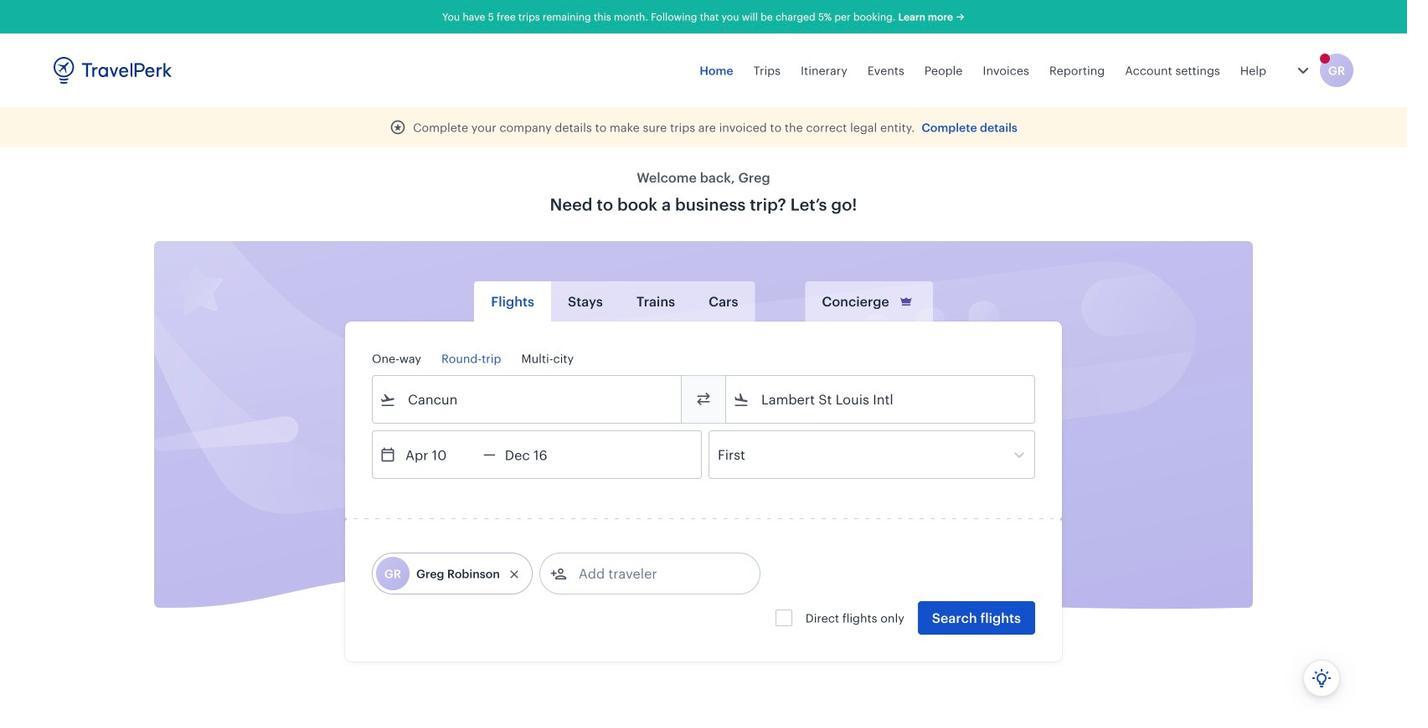 Task type: vqa. For each thing, say whether or not it's contained in the screenshot.
the Add first traveler search field
no



Task type: locate. For each thing, give the bounding box(es) containing it.
Depart text field
[[396, 431, 483, 478]]



Task type: describe. For each thing, give the bounding box(es) containing it.
Add traveler search field
[[567, 560, 741, 587]]

Return text field
[[496, 431, 583, 478]]

From search field
[[396, 386, 659, 413]]

To search field
[[750, 386, 1013, 413]]



